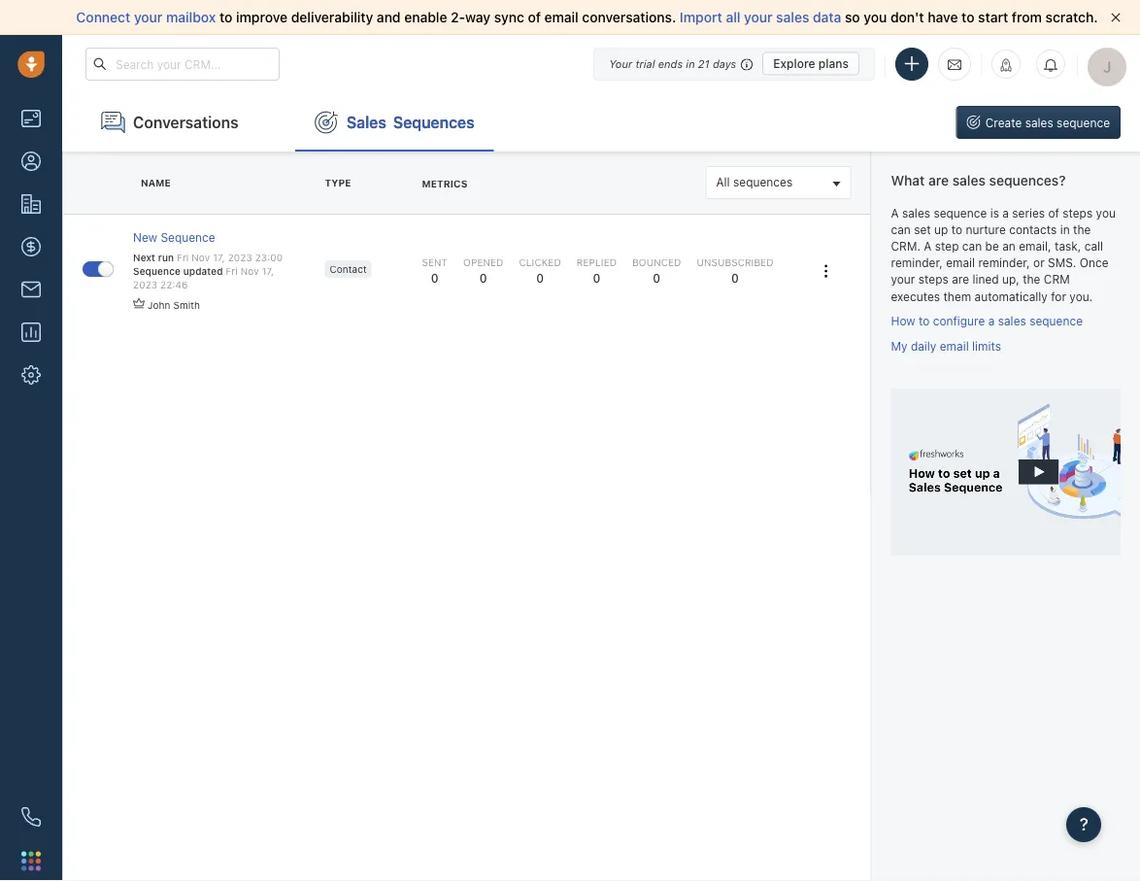 Task type: vqa. For each thing, say whether or not it's contained in the screenshot.
Quick
no



Task type: locate. For each thing, give the bounding box(es) containing it.
fri up the sequence updated
[[177, 252, 189, 263]]

sequence down the "for"
[[1030, 314, 1083, 328]]

contacts
[[1010, 223, 1057, 236]]

unsubscribed 0
[[697, 257, 774, 285]]

0 vertical spatial a
[[1003, 206, 1009, 220]]

1 horizontal spatial fri
[[226, 266, 238, 277]]

can up crm.
[[891, 223, 911, 236]]

1 horizontal spatial can
[[963, 239, 983, 253]]

to right up
[[952, 223, 963, 236]]

john smith
[[148, 300, 200, 311]]

way
[[465, 9, 491, 25]]

1 vertical spatial you
[[1097, 206, 1116, 220]]

run
[[158, 252, 174, 263]]

1 horizontal spatial 17,
[[262, 266, 274, 277]]

opened
[[464, 257, 504, 268]]

can left the be
[[963, 239, 983, 253]]

0 vertical spatial sequence
[[1057, 116, 1111, 129]]

metrics
[[422, 178, 468, 189]]

1 vertical spatial can
[[963, 239, 983, 253]]

1 vertical spatial 2023
[[133, 280, 158, 291]]

a
[[1003, 206, 1009, 220], [989, 314, 995, 328]]

0 for sent 0
[[431, 271, 439, 285]]

or
[[1034, 256, 1045, 270]]

how to configure a sales sequence link
[[891, 314, 1083, 328]]

are up them on the top of the page
[[952, 273, 970, 286]]

series
[[1013, 206, 1046, 220]]

0 vertical spatial fri
[[177, 252, 189, 263]]

6 0 from the left
[[732, 271, 739, 285]]

1 horizontal spatial you
[[1097, 206, 1116, 220]]

to
[[220, 9, 233, 25], [962, 9, 975, 25], [952, 223, 963, 236], [919, 314, 930, 328]]

1 0 from the left
[[431, 271, 439, 285]]

sequence
[[161, 231, 215, 244], [133, 266, 181, 277]]

1 vertical spatial the
[[1023, 273, 1041, 286]]

of right series
[[1049, 206, 1060, 220]]

all sequences button
[[706, 166, 852, 199]]

my
[[891, 339, 908, 353]]

0 inside clicked 0
[[537, 271, 544, 285]]

1 horizontal spatial the
[[1074, 223, 1091, 236]]

ends
[[658, 57, 683, 70]]

of inside a sales sequence is a series of steps you can set up to nurture contacts in the crm. a step can be an email, task, call reminder, email reminder, or sms. once your steps are lined up, the crm executes them automatically for you.
[[1049, 206, 1060, 220]]

to right the how in the top right of the page
[[919, 314, 930, 328]]

opened 0
[[464, 257, 504, 285]]

0 inside opened 0
[[480, 271, 487, 285]]

0 down sent
[[431, 271, 439, 285]]

email down step at the right top of page
[[947, 256, 976, 270]]

sequence for a sales sequence is a series of steps you can set up to nurture contacts in the crm. a step can be an email, task, call reminder, email reminder, or sms. once your steps are lined up, the crm executes them automatically for you.
[[934, 206, 987, 220]]

1 horizontal spatial a
[[1003, 206, 1009, 220]]

0 horizontal spatial steps
[[919, 273, 949, 286]]

0 horizontal spatial you
[[864, 9, 887, 25]]

sales down automatically
[[999, 314, 1027, 328]]

create sales sequence
[[986, 116, 1111, 129]]

lined
[[973, 273, 999, 286]]

bounced 0
[[633, 257, 681, 285]]

0 horizontal spatial can
[[891, 223, 911, 236]]

0 horizontal spatial 17,
[[213, 252, 225, 263]]

an
[[1003, 239, 1016, 253]]

17, down 23:00
[[262, 266, 274, 277]]

1 vertical spatial a
[[924, 239, 932, 253]]

sales sequences link
[[295, 93, 494, 152]]

0 horizontal spatial the
[[1023, 273, 1041, 286]]

1 horizontal spatial in
[[1061, 223, 1070, 236]]

your
[[609, 57, 633, 70]]

0 inside sent 0
[[431, 271, 439, 285]]

sequence up run
[[161, 231, 215, 244]]

the up call
[[1074, 223, 1091, 236]]

sequence up up
[[934, 206, 987, 220]]

automatically
[[975, 289, 1048, 303]]

a sales sequence is a series of steps you can set up to nurture contacts in the crm. a step can be an email, task, call reminder, email reminder, or sms. once your steps are lined up, the crm executes them automatically for you.
[[891, 206, 1116, 303]]

conversations link
[[82, 93, 276, 152]]

1 vertical spatial of
[[1049, 206, 1060, 220]]

0 vertical spatial in
[[686, 57, 695, 70]]

conversations.
[[582, 9, 677, 25]]

send email image
[[948, 56, 962, 72]]

0 inside the bounced 0
[[653, 271, 661, 285]]

0 vertical spatial can
[[891, 223, 911, 236]]

0 horizontal spatial nov
[[192, 252, 210, 263]]

0 inside replied 0
[[593, 271, 601, 285]]

the down or
[[1023, 273, 1041, 286]]

17, up updated
[[213, 252, 225, 263]]

1 vertical spatial a
[[989, 314, 995, 328]]

clicked
[[519, 257, 561, 268]]

sequence
[[1057, 116, 1111, 129], [934, 206, 987, 220], [1030, 314, 1083, 328]]

1 horizontal spatial of
[[1049, 206, 1060, 220]]

days
[[713, 57, 737, 70]]

you.
[[1070, 289, 1093, 303]]

sequence down run
[[133, 266, 181, 277]]

0 vertical spatial a
[[891, 206, 899, 220]]

reminder,
[[891, 256, 943, 270], [979, 256, 1031, 270]]

0 down unsubscribed
[[732, 271, 739, 285]]

1 horizontal spatial 2023
[[228, 252, 252, 263]]

all sequences
[[717, 175, 793, 189]]

0 vertical spatial 17,
[[213, 252, 225, 263]]

can
[[891, 223, 911, 236], [963, 239, 983, 253]]

2023 inside fri nov 17, 2023 22:46
[[133, 280, 158, 291]]

data
[[813, 9, 842, 25]]

4 0 from the left
[[593, 271, 601, 285]]

0 horizontal spatial of
[[528, 9, 541, 25]]

steps up task,
[[1063, 206, 1093, 220]]

0 vertical spatial you
[[864, 9, 887, 25]]

sales right the create
[[1026, 116, 1054, 129]]

0 horizontal spatial fri
[[177, 252, 189, 263]]

task,
[[1055, 239, 1082, 253]]

you right 'so'
[[864, 9, 887, 25]]

sequences
[[393, 113, 475, 131]]

2 0 from the left
[[480, 271, 487, 285]]

smith
[[173, 300, 200, 311]]

crm
[[1044, 273, 1070, 286]]

your up executes
[[891, 273, 916, 286]]

how to configure a sales sequence
[[891, 314, 1083, 328]]

a down what
[[891, 206, 899, 220]]

0 inside unsubscribed 0
[[732, 271, 739, 285]]

explore plans link
[[763, 52, 860, 75]]

1 vertical spatial in
[[1061, 223, 1070, 236]]

name
[[141, 177, 171, 188]]

1 horizontal spatial reminder,
[[979, 256, 1031, 270]]

0 down the replied
[[593, 271, 601, 285]]

1 vertical spatial sequence
[[934, 206, 987, 220]]

a up limits
[[989, 314, 995, 328]]

your
[[134, 9, 163, 25], [744, 9, 773, 25], [891, 273, 916, 286]]

0 down bounced on the right of the page
[[653, 271, 661, 285]]

17,
[[213, 252, 225, 263], [262, 266, 274, 277]]

my daily email limits link
[[891, 339, 1002, 353]]

0 vertical spatial steps
[[1063, 206, 1093, 220]]

tab list containing conversations
[[62, 93, 494, 152]]

2023 left 23:00
[[228, 252, 252, 263]]

0 horizontal spatial a
[[989, 314, 995, 328]]

1 vertical spatial are
[[952, 273, 970, 286]]

nov up updated
[[192, 252, 210, 263]]

email
[[545, 9, 579, 25], [947, 256, 976, 270], [940, 339, 969, 353]]

fri
[[177, 252, 189, 263], [226, 266, 238, 277]]

plans
[[819, 57, 849, 70]]

1 vertical spatial nov
[[241, 266, 259, 277]]

and
[[377, 9, 401, 25]]

email down configure on the right
[[940, 339, 969, 353]]

0 vertical spatial 2023
[[228, 252, 252, 263]]

sequence updated
[[133, 266, 223, 277]]

0 down opened
[[480, 271, 487, 285]]

1 horizontal spatial nov
[[241, 266, 259, 277]]

email right sync
[[545, 9, 579, 25]]

0 down clicked
[[537, 271, 544, 285]]

23:00
[[255, 252, 283, 263]]

are right what
[[929, 172, 949, 188]]

import all your sales data link
[[680, 9, 845, 25]]

0 horizontal spatial reminder,
[[891, 256, 943, 270]]

1 vertical spatial fri
[[226, 266, 238, 277]]

1 vertical spatial email
[[947, 256, 976, 270]]

active image
[[98, 261, 114, 277]]

your left mailbox on the left of the page
[[134, 9, 163, 25]]

nov
[[192, 252, 210, 263], [241, 266, 259, 277]]

0 vertical spatial of
[[528, 9, 541, 25]]

a
[[891, 206, 899, 220], [924, 239, 932, 253]]

scratch.
[[1046, 9, 1099, 25]]

0 vertical spatial are
[[929, 172, 949, 188]]

1 vertical spatial 17,
[[262, 266, 274, 277]]

sequences
[[734, 175, 793, 189]]

don't
[[891, 9, 925, 25]]

0 horizontal spatial in
[[686, 57, 695, 70]]

0 vertical spatial sequence
[[161, 231, 215, 244]]

new
[[133, 231, 157, 244]]

0
[[431, 271, 439, 285], [480, 271, 487, 285], [537, 271, 544, 285], [593, 271, 601, 285], [653, 271, 661, 285], [732, 271, 739, 285]]

5 0 from the left
[[653, 271, 661, 285]]

what's new image
[[1000, 58, 1013, 72]]

sequence inside button
[[1057, 116, 1111, 129]]

0 for clicked 0
[[537, 271, 544, 285]]

deliverability
[[291, 9, 373, 25]]

contact
[[330, 263, 367, 274]]

sales up set
[[903, 206, 931, 220]]

sequence inside a sales sequence is a series of steps you can set up to nurture contacts in the crm. a step can be an email, task, call reminder, email reminder, or sms. once your steps are lined up, the crm executes them automatically for you.
[[934, 206, 987, 220]]

0 for replied 0
[[593, 271, 601, 285]]

to left 'start'
[[962, 9, 975, 25]]

once
[[1080, 256, 1109, 270]]

0 vertical spatial nov
[[192, 252, 210, 263]]

have
[[928, 9, 959, 25]]

sequence right the create
[[1057, 116, 1111, 129]]

of right sync
[[528, 9, 541, 25]]

in left 21 in the right of the page
[[686, 57, 695, 70]]

explore
[[774, 57, 816, 70]]

reminder, down the an
[[979, 256, 1031, 270]]

tab list
[[62, 93, 494, 152]]

of
[[528, 9, 541, 25], [1049, 206, 1060, 220]]

2 horizontal spatial your
[[891, 273, 916, 286]]

fri right updated
[[226, 266, 238, 277]]

a down set
[[924, 239, 932, 253]]

a right the is
[[1003, 206, 1009, 220]]

3 0 from the left
[[537, 271, 544, 285]]

2023 up "john"
[[133, 280, 158, 291]]

your right all
[[744, 9, 773, 25]]

steps up executes
[[919, 273, 949, 286]]

nov down 23:00
[[241, 266, 259, 277]]

in up task,
[[1061, 223, 1070, 236]]

reminder, down crm.
[[891, 256, 943, 270]]

mailbox
[[166, 9, 216, 25]]

create sales sequence button
[[957, 106, 1121, 139]]

close image
[[1112, 13, 1121, 22]]

phone element
[[12, 798, 51, 837]]

my daily email limits
[[891, 339, 1002, 353]]

the
[[1074, 223, 1091, 236], [1023, 273, 1041, 286]]

crm.
[[891, 239, 921, 253]]

0 horizontal spatial 2023
[[133, 280, 158, 291]]

you up call
[[1097, 206, 1116, 220]]

sales up the nurture at the right top of page
[[953, 172, 986, 188]]

1 horizontal spatial are
[[952, 273, 970, 286]]

1 vertical spatial steps
[[919, 273, 949, 286]]



Task type: describe. For each thing, give the bounding box(es) containing it.
conversations
[[133, 113, 239, 131]]

1 reminder, from the left
[[891, 256, 943, 270]]

updated
[[183, 266, 223, 277]]

sales inside button
[[1026, 116, 1054, 129]]

0 horizontal spatial are
[[929, 172, 949, 188]]

1 horizontal spatial steps
[[1063, 206, 1093, 220]]

trial
[[636, 57, 655, 70]]

what
[[891, 172, 925, 188]]

0 for opened 0
[[480, 271, 487, 285]]

clicked 0
[[519, 257, 561, 285]]

sales sequences
[[347, 113, 475, 131]]

nurture
[[966, 223, 1006, 236]]

connect your mailbox to improve deliverability and enable 2-way sync of email conversations. import all your sales data so you don't have to start from scratch.
[[76, 9, 1099, 25]]

fri inside new sequence next run fri nov 17, 2023 23:00
[[177, 252, 189, 263]]

daily
[[911, 339, 937, 353]]

for
[[1052, 289, 1067, 303]]

nov inside fri nov 17, 2023 22:46
[[241, 266, 259, 277]]

17, inside fri nov 17, 2023 22:46
[[262, 266, 274, 277]]

2023 inside new sequence next run fri nov 17, 2023 23:00
[[228, 252, 252, 263]]

import
[[680, 9, 723, 25]]

step
[[936, 239, 959, 253]]

sms.
[[1048, 256, 1077, 270]]

1 vertical spatial sequence
[[133, 266, 181, 277]]

2 vertical spatial email
[[940, 339, 969, 353]]

sequence for create sales sequence
[[1057, 116, 1111, 129]]

email inside a sales sequence is a series of steps you can set up to nurture contacts in the crm. a step can be an email, task, call reminder, email reminder, or sms. once your steps are lined up, the crm executes them automatically for you.
[[947, 256, 976, 270]]

you inside a sales sequence is a series of steps you can set up to nurture contacts in the crm. a step can be an email, task, call reminder, email reminder, or sms. once your steps are lined up, the crm executes them automatically for you.
[[1097, 206, 1116, 220]]

create sales sequence link
[[957, 106, 1141, 139]]

your trial ends in 21 days
[[609, 57, 737, 70]]

them
[[944, 289, 972, 303]]

Search your CRM... text field
[[86, 48, 280, 81]]

0 horizontal spatial a
[[891, 206, 899, 220]]

up
[[935, 223, 949, 236]]

to inside a sales sequence is a series of steps you can set up to nurture contacts in the crm. a step can be an email, task, call reminder, email reminder, or sms. once your steps are lined up, the crm executes them automatically for you.
[[952, 223, 963, 236]]

create
[[986, 116, 1022, 129]]

2-
[[451, 9, 465, 25]]

email,
[[1019, 239, 1052, 253]]

fri inside fri nov 17, 2023 22:46
[[226, 266, 238, 277]]

0 for unsubscribed 0
[[732, 271, 739, 285]]

to right mailbox on the left of the page
[[220, 9, 233, 25]]

21
[[698, 57, 710, 70]]

sales left data
[[777, 9, 810, 25]]

sequences?
[[990, 172, 1066, 188]]

all
[[717, 175, 730, 189]]

what are sales sequences?
[[891, 172, 1066, 188]]

2 vertical spatial sequence
[[1030, 314, 1083, 328]]

connect
[[76, 9, 131, 25]]

22:46
[[160, 280, 188, 291]]

call
[[1085, 239, 1104, 253]]

type
[[325, 177, 351, 188]]

new sequence next run fri nov 17, 2023 23:00
[[133, 231, 283, 263]]

new sequence link
[[133, 229, 215, 246]]

in inside a sales sequence is a series of steps you can set up to nurture contacts in the crm. a step can be an email, task, call reminder, email reminder, or sms. once your steps are lined up, the crm executes them automatically for you.
[[1061, 223, 1070, 236]]

sync
[[494, 9, 524, 25]]

17, inside new sequence next run fri nov 17, 2023 23:00
[[213, 252, 225, 263]]

executes
[[891, 289, 941, 303]]

are inside a sales sequence is a series of steps you can set up to nurture contacts in the crm. a step can be an email, task, call reminder, email reminder, or sms. once your steps are lined up, the crm executes them automatically for you.
[[952, 273, 970, 286]]

replied
[[577, 257, 617, 268]]

sequence inside new sequence next run fri nov 17, 2023 23:00
[[161, 231, 215, 244]]

replied 0
[[577, 257, 617, 285]]

sales inside a sales sequence is a series of steps you can set up to nurture contacts in the crm. a step can be an email, task, call reminder, email reminder, or sms. once your steps are lined up, the crm executes them automatically for you.
[[903, 206, 931, 220]]

phone image
[[21, 807, 41, 827]]

next
[[133, 252, 155, 263]]

sent
[[422, 257, 448, 268]]

is
[[991, 206, 1000, 220]]

1 horizontal spatial your
[[744, 9, 773, 25]]

connect your mailbox link
[[76, 9, 220, 25]]

0 for bounced 0
[[653, 271, 661, 285]]

bounced
[[633, 257, 681, 268]]

your inside a sales sequence is a series of steps you can set up to nurture contacts in the crm. a step can be an email, task, call reminder, email reminder, or sms. once your steps are lined up, the crm executes them automatically for you.
[[891, 273, 916, 286]]

sales
[[347, 113, 387, 131]]

1 horizontal spatial a
[[924, 239, 932, 253]]

unsubscribed
[[697, 257, 774, 268]]

up,
[[1003, 273, 1020, 286]]

0 vertical spatial email
[[545, 9, 579, 25]]

0 horizontal spatial your
[[134, 9, 163, 25]]

so
[[845, 9, 861, 25]]

freshworks switcher image
[[21, 851, 41, 871]]

0 vertical spatial the
[[1074, 223, 1091, 236]]

2 reminder, from the left
[[979, 256, 1031, 270]]

nov inside new sequence next run fri nov 17, 2023 23:00
[[192, 252, 210, 263]]

a inside a sales sequence is a series of steps you can set up to nurture contacts in the crm. a step can be an email, task, call reminder, email reminder, or sms. once your steps are lined up, the crm executes them automatically for you.
[[1003, 206, 1009, 220]]

configure
[[933, 314, 986, 328]]

how
[[891, 314, 916, 328]]

from
[[1012, 9, 1043, 25]]

john
[[148, 300, 170, 311]]

set
[[915, 223, 932, 236]]

limits
[[973, 339, 1002, 353]]

start
[[979, 9, 1009, 25]]

sent 0
[[422, 257, 448, 285]]

all
[[726, 9, 741, 25]]

be
[[986, 239, 1000, 253]]

enable
[[404, 9, 447, 25]]



